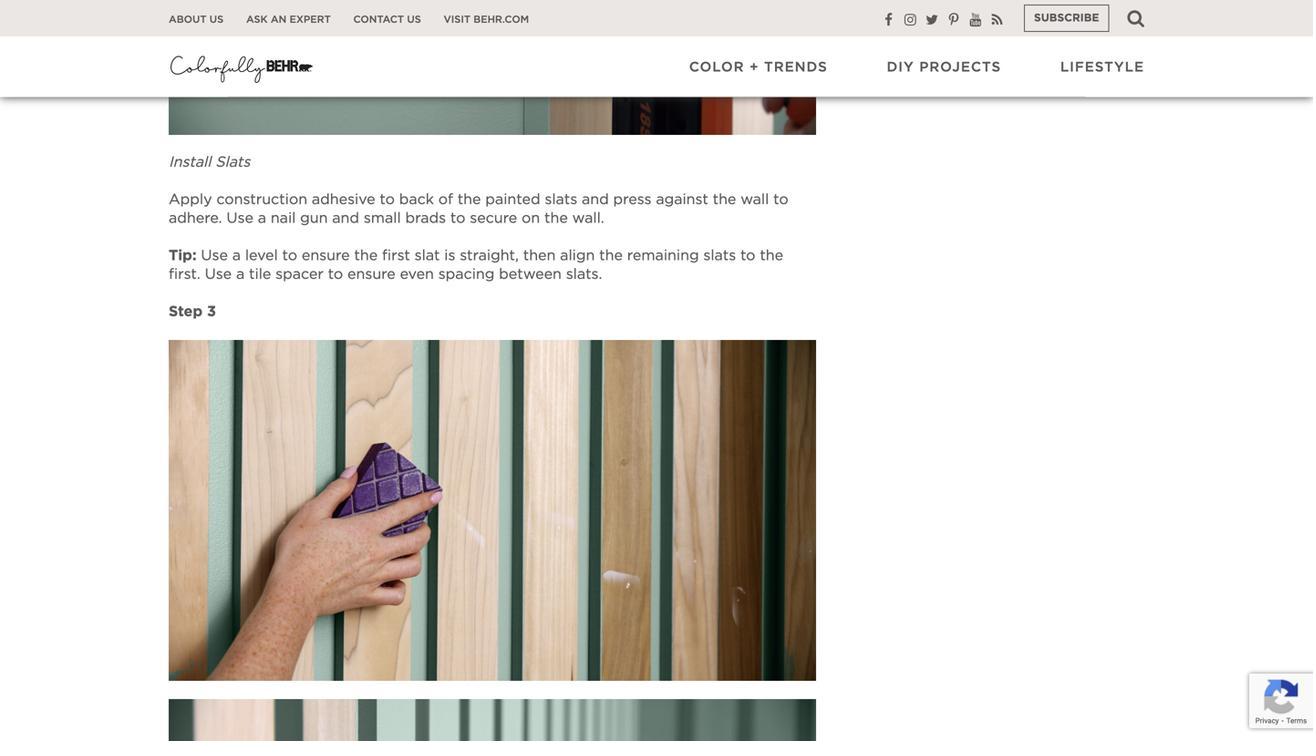 Task type: locate. For each thing, give the bounding box(es) containing it.
install slats
[[169, 155, 250, 170]]

1 vertical spatial slats
[[704, 249, 736, 263]]

0 horizontal spatial us
[[210, 15, 224, 25]]

construction
[[217, 192, 308, 207]]

1 horizontal spatial and
[[582, 192, 609, 207]]

behr.com
[[474, 15, 529, 25]]

3
[[207, 305, 216, 319]]

to up spacer
[[282, 249, 297, 263]]

nail
[[271, 211, 296, 226]]

and
[[582, 192, 609, 207], [332, 211, 360, 226]]

1 horizontal spatial us
[[407, 15, 421, 25]]

contact us link
[[354, 13, 421, 26]]

slats
[[545, 192, 578, 207], [704, 249, 736, 263]]

tip:
[[169, 249, 197, 263]]

an
[[271, 15, 287, 25]]

1 vertical spatial and
[[332, 211, 360, 226]]

slats right "remaining"
[[704, 249, 736, 263]]

1 us from the left
[[210, 15, 224, 25]]

search image
[[1128, 9, 1145, 27]]

use right tip:
[[201, 249, 228, 263]]

0 vertical spatial use
[[227, 211, 254, 226]]

0 vertical spatial and
[[582, 192, 609, 207]]

slats inside apply construction adhesive to back of the painted slats and press against the wall to adhere. use a nail gun and small brads to secure on the wall.
[[545, 192, 578, 207]]

ensure
[[302, 249, 350, 263], [348, 268, 396, 282]]

to
[[380, 192, 395, 207], [774, 192, 789, 207], [451, 211, 466, 226], [282, 249, 297, 263], [741, 249, 756, 263], [328, 268, 343, 282]]

first
[[382, 249, 410, 263]]

us right contact on the top left of page
[[407, 15, 421, 25]]

small
[[364, 211, 401, 226]]

tile
[[249, 268, 271, 282]]

a person using a sand block to smooth out the fronts of the wood slats. image
[[169, 340, 817, 682]]

1 vertical spatial ensure
[[348, 268, 396, 282]]

expert
[[290, 15, 331, 25]]

straight,
[[460, 249, 519, 263]]

slats up wall. on the left top
[[545, 192, 578, 207]]

ensure down first
[[348, 268, 396, 282]]

0 horizontal spatial and
[[332, 211, 360, 226]]

a left level
[[232, 249, 241, 263]]

the
[[458, 192, 481, 207], [713, 192, 737, 207], [545, 211, 568, 226], [354, 249, 378, 263], [600, 249, 623, 263], [760, 249, 784, 263]]

first.
[[169, 268, 201, 282]]

us right about
[[210, 15, 224, 25]]

use
[[227, 211, 254, 226], [201, 249, 228, 263], [205, 268, 232, 282]]

color + trends
[[689, 61, 828, 74]]

slats.
[[566, 268, 603, 282]]

then
[[523, 249, 556, 263]]

is
[[445, 249, 456, 263]]

us inside contact us link
[[407, 15, 421, 25]]

a left tile
[[236, 268, 245, 282]]

color + trends link
[[689, 59, 828, 77]]

us for about us
[[210, 15, 224, 25]]

ask an expert link
[[246, 13, 331, 26]]

us
[[210, 15, 224, 25], [407, 15, 421, 25]]

us for contact us
[[407, 15, 421, 25]]

0 vertical spatial ensure
[[302, 249, 350, 263]]

about us
[[169, 15, 224, 25]]

2 us from the left
[[407, 15, 421, 25]]

diy
[[887, 61, 915, 74]]

diy projects
[[887, 61, 1002, 74]]

spacer
[[276, 268, 324, 282]]

against
[[656, 192, 709, 207]]

use right the first.
[[205, 268, 232, 282]]

a down construction at the left top
[[258, 211, 266, 226]]

and up wall. on the left top
[[582, 192, 609, 207]]

us inside about us link
[[210, 15, 224, 25]]

use inside apply construction adhesive to back of the painted slats and press against the wall to adhere. use a nail gun and small brads to secure on the wall.
[[227, 211, 254, 226]]

the right on
[[545, 211, 568, 226]]

a
[[258, 211, 266, 226], [232, 249, 241, 263], [236, 268, 245, 282]]

a person using a nail gun to adhere the wood slats to the wall. image
[[169, 0, 817, 135]]

trends
[[765, 61, 828, 74]]

use down construction at the left top
[[227, 211, 254, 226]]

0 vertical spatial slats
[[545, 192, 578, 207]]

0 horizontal spatial slats
[[545, 192, 578, 207]]

0 vertical spatial a
[[258, 211, 266, 226]]

slat
[[415, 249, 440, 263]]

ensure up spacer
[[302, 249, 350, 263]]

align
[[560, 249, 595, 263]]

1 horizontal spatial slats
[[704, 249, 736, 263]]

to right wall
[[774, 192, 789, 207]]

color
[[689, 61, 745, 74]]

and down adhesive
[[332, 211, 360, 226]]



Task type: vqa. For each thing, say whether or not it's contained in the screenshot.
expert
yes



Task type: describe. For each thing, give the bounding box(es) containing it.
2 vertical spatial use
[[205, 268, 232, 282]]

+
[[750, 61, 760, 74]]

lifestyle link
[[1061, 59, 1145, 77]]

back
[[399, 192, 434, 207]]

wall
[[741, 192, 769, 207]]

brads
[[406, 211, 446, 226]]

of
[[439, 192, 453, 207]]

ask an expert
[[246, 15, 331, 25]]

to down wall
[[741, 249, 756, 263]]

remaining
[[627, 249, 699, 263]]

projects
[[920, 61, 1002, 74]]

apply
[[169, 192, 212, 207]]

spacing
[[439, 268, 495, 282]]

to down of
[[451, 211, 466, 226]]

1 vertical spatial use
[[201, 249, 228, 263]]

diy projects link
[[887, 59, 1002, 77]]

1 vertical spatial a
[[232, 249, 241, 263]]

2 vertical spatial a
[[236, 268, 245, 282]]

secure
[[470, 211, 518, 226]]

visit behr.com
[[444, 15, 529, 25]]

press
[[614, 192, 652, 207]]

install
[[169, 155, 211, 170]]

subscribe
[[1035, 13, 1100, 24]]

ask
[[246, 15, 268, 25]]

contact
[[354, 15, 404, 25]]

contact us
[[354, 15, 421, 25]]

visit behr.com link
[[444, 13, 529, 26]]

the down wall
[[760, 249, 784, 263]]

adhere.
[[169, 211, 222, 226]]

use a level to ensure the first slat is straight, then align the remaining slats to the first. use a tile spacer to ensure even spacing between slats.
[[169, 249, 784, 282]]

even
[[400, 268, 434, 282]]

colorfully behr image
[[169, 50, 315, 86]]

to up small
[[380, 192, 395, 207]]

the left first
[[354, 249, 378, 263]]

visit
[[444, 15, 471, 25]]

between
[[499, 268, 562, 282]]

subscribe link
[[1025, 5, 1110, 32]]

gun
[[300, 211, 328, 226]]

on
[[522, 211, 540, 226]]

to right spacer
[[328, 268, 343, 282]]

painted
[[486, 192, 541, 207]]

apply construction adhesive to back of the painted slats and press against the wall to adhere. use a nail gun and small brads to secure on the wall.
[[169, 192, 789, 226]]

wall.
[[573, 211, 605, 226]]

step 3
[[169, 305, 216, 319]]

slats inside use a level to ensure the first slat is straight, then align the remaining slats to the first. use a tile spacer to ensure even spacing between slats.
[[704, 249, 736, 263]]

the right of
[[458, 192, 481, 207]]

a inside apply construction adhesive to back of the painted slats and press against the wall to adhere. use a nail gun and small brads to secure on the wall.
[[258, 211, 266, 226]]

adhesive
[[312, 192, 376, 207]]

level
[[245, 249, 278, 263]]

slats
[[216, 155, 250, 170]]

lifestyle
[[1061, 61, 1145, 74]]

about
[[169, 15, 207, 25]]

about us link
[[169, 13, 224, 26]]

a person painting the wood slats with a roller. image
[[169, 700, 817, 742]]

step
[[169, 305, 203, 319]]

the left wall
[[713, 192, 737, 207]]

the up slats.
[[600, 249, 623, 263]]



